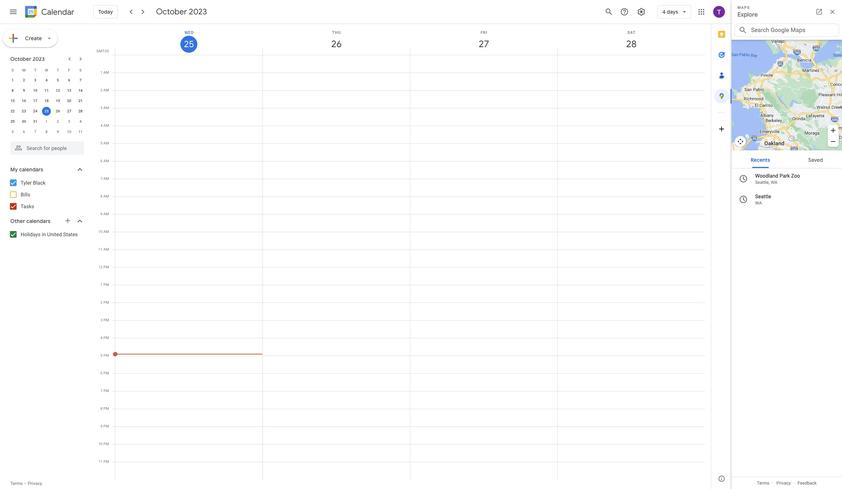 Task type: describe. For each thing, give the bounding box(es) containing it.
18 element
[[42, 97, 51, 105]]

12 pm
[[99, 265, 109, 269]]

bills
[[21, 192, 30, 198]]

21
[[78, 99, 83, 103]]

am for 6 am
[[103, 159, 109, 163]]

sat
[[628, 30, 636, 35]]

5 for november 5 element
[[12, 130, 14, 134]]

pm for 5 pm
[[104, 353, 109, 358]]

3 for 3 am
[[100, 106, 103, 110]]

19
[[56, 99, 60, 103]]

05
[[105, 49, 109, 53]]

17 element
[[31, 97, 40, 105]]

other calendars button
[[1, 215, 91, 227]]

11 am
[[98, 247, 109, 251]]

22
[[11, 109, 15, 113]]

29 element
[[8, 117, 17, 126]]

20 element
[[65, 97, 74, 105]]

pm for 8 pm
[[104, 407, 109, 411]]

other
[[10, 218, 25, 224]]

12 for 12
[[56, 88, 60, 93]]

11 for 11 element on the top left
[[45, 88, 49, 93]]

pm for 3 pm
[[104, 318, 109, 322]]

tab list inside 'side panel' section
[[712, 24, 733, 468]]

5 am
[[100, 141, 109, 145]]

privacy
[[28, 481, 42, 486]]

am for 8 am
[[103, 194, 109, 198]]

10 am
[[98, 230, 109, 234]]

2 s from the left
[[79, 68, 82, 72]]

november 3 element
[[65, 117, 74, 126]]

19 element
[[54, 97, 62, 105]]

row group containing 1
[[7, 75, 86, 137]]

my calendars
[[10, 166, 43, 173]]

28 link
[[624, 36, 641, 53]]

26 element
[[54, 107, 62, 116]]

thu
[[333, 30, 341, 35]]

17
[[33, 99, 37, 103]]

3 for november 3 'element'
[[68, 119, 70, 123]]

8 pm
[[101, 407, 109, 411]]

holidays in united states
[[21, 231, 78, 237]]

am for 1 am
[[103, 70, 109, 74]]

23
[[22, 109, 26, 113]]

8 for 8 am
[[100, 194, 103, 198]]

10 pm
[[99, 442, 109, 446]]

tyler
[[21, 180, 32, 186]]

my calendars list
[[1, 177, 91, 212]]

15 element
[[8, 97, 17, 105]]

13
[[67, 88, 71, 93]]

4 down w
[[46, 78, 48, 82]]

1 s from the left
[[12, 68, 14, 72]]

am for 4 am
[[103, 123, 109, 128]]

f
[[68, 68, 70, 72]]

3 pm
[[101, 318, 109, 322]]

black
[[33, 180, 46, 186]]

9 pm
[[101, 424, 109, 428]]

24 element
[[31, 107, 40, 116]]

1 for november 1 element
[[46, 119, 48, 123]]

terms
[[10, 481, 23, 486]]

am for 5 am
[[103, 141, 109, 145]]

wed
[[185, 30, 194, 35]]

4 for 4 days
[[663, 8, 666, 15]]

11 for 11 pm
[[99, 460, 103, 464]]

6 for 6 am
[[100, 159, 103, 163]]

create button
[[3, 29, 57, 47]]

november 11 element
[[76, 128, 85, 136]]

calendar heading
[[40, 7, 74, 17]]

row containing s
[[7, 65, 86, 75]]

4 pm
[[101, 336, 109, 340]]

31
[[33, 119, 37, 123]]

1 pm
[[101, 283, 109, 287]]

sat 28
[[626, 30, 637, 50]]

10 for 10 element
[[33, 88, 37, 93]]

am for 2 am
[[103, 88, 109, 92]]

3 for 3 pm
[[101, 318, 103, 322]]

pm for 6 pm
[[104, 371, 109, 375]]

fri 27
[[479, 30, 489, 50]]

am for 9 am
[[103, 212, 109, 216]]

21 element
[[76, 97, 85, 105]]

november 5 element
[[8, 128, 17, 136]]

privacy link
[[28, 481, 42, 486]]

8 am
[[100, 194, 109, 198]]

25 inside cell
[[45, 109, 49, 113]]

2 for 2 am
[[100, 88, 103, 92]]

calendars for other calendars
[[26, 218, 51, 224]]

11 for 11 am
[[98, 247, 103, 251]]

gmt-05
[[96, 49, 109, 53]]

7 for november 7 'element'
[[34, 130, 36, 134]]

6 for november 6 element
[[23, 130, 25, 134]]

my
[[10, 166, 18, 173]]

6 am
[[100, 159, 109, 163]]

22 element
[[8, 107, 17, 116]]

23 element
[[20, 107, 28, 116]]

30
[[22, 119, 26, 123]]

main drawer image
[[9, 7, 18, 16]]

2 for 2 pm
[[101, 300, 103, 304]]

pm for 4 pm
[[104, 336, 109, 340]]

3 up 10 element
[[34, 78, 36, 82]]

27 inside row
[[67, 109, 71, 113]]

settings menu image
[[638, 7, 646, 16]]

2 down m
[[23, 78, 25, 82]]

pm for 12 pm
[[104, 265, 109, 269]]

10 for 'november 10' element
[[67, 130, 71, 134]]

4 for 4 am
[[100, 123, 103, 128]]

10 element
[[31, 86, 40, 95]]

pm for 11 pm
[[104, 460, 109, 464]]

4 for 4 pm
[[101, 336, 103, 340]]

am for 3 am
[[103, 106, 109, 110]]

w
[[45, 68, 48, 72]]

5 up 12 element
[[57, 78, 59, 82]]

1 for 1 am
[[100, 70, 103, 74]]

november 2 element
[[54, 117, 62, 126]]

16
[[22, 99, 26, 103]]

7 am
[[100, 177, 109, 181]]

8 up the 15
[[12, 88, 14, 93]]

29
[[11, 119, 15, 123]]

15
[[11, 99, 15, 103]]

pm for 9 pm
[[104, 424, 109, 428]]

5 pm
[[101, 353, 109, 358]]

1 vertical spatial october 2023
[[10, 56, 45, 62]]

support image
[[621, 7, 630, 16]]

30 element
[[20, 117, 28, 126]]

9 up "16"
[[23, 88, 25, 93]]

16 element
[[20, 97, 28, 105]]



Task type: vqa. For each thing, say whether or not it's contained in the screenshot.
'Calendar'
yes



Task type: locate. For each thing, give the bounding box(es) containing it.
tasks
[[21, 203, 34, 209]]

27 link
[[476, 36, 493, 53]]

october up m
[[10, 56, 31, 62]]

2 am from the top
[[103, 88, 109, 92]]

1 horizontal spatial s
[[79, 68, 82, 72]]

4 cell from the left
[[558, 55, 706, 480]]

2023 up wed
[[189, 7, 207, 17]]

9 for 9 pm
[[101, 424, 103, 428]]

1 vertical spatial 2023
[[33, 56, 45, 62]]

9
[[23, 88, 25, 93], [57, 130, 59, 134], [100, 212, 103, 216], [101, 424, 103, 428]]

s right f
[[79, 68, 82, 72]]

27 down 20 element
[[67, 109, 71, 113]]

3
[[34, 78, 36, 82], [100, 106, 103, 110], [68, 119, 70, 123], [101, 318, 103, 322]]

in
[[42, 231, 46, 237]]

united
[[47, 231, 62, 237]]

side panel section
[[712, 24, 733, 489]]

am down 7 am at the left top
[[103, 194, 109, 198]]

4 for november 4 element
[[80, 119, 82, 123]]

am for 7 am
[[103, 177, 109, 181]]

november 8 element
[[42, 128, 51, 136]]

am up the 6 am
[[103, 141, 109, 145]]

terms link
[[10, 481, 23, 486]]

0 vertical spatial 12
[[56, 88, 60, 93]]

am down the 6 am
[[103, 177, 109, 181]]

4 left the days
[[663, 8, 666, 15]]

0 horizontal spatial 26
[[56, 109, 60, 113]]

12 for 12 pm
[[99, 265, 103, 269]]

thu 26
[[331, 30, 342, 50]]

am for 11 am
[[103, 247, 109, 251]]

25 down 18 element
[[45, 109, 49, 113]]

11 am from the top
[[103, 247, 109, 251]]

26 inside row
[[56, 109, 60, 113]]

3 down 2 am
[[100, 106, 103, 110]]

25
[[184, 38, 194, 50], [45, 109, 49, 113]]

0 vertical spatial october 2023
[[156, 7, 207, 17]]

row containing 29
[[7, 116, 86, 127]]

11 up 18
[[45, 88, 49, 93]]

27
[[479, 38, 489, 50], [67, 109, 71, 113]]

9 am from the top
[[103, 212, 109, 216]]

12 inside row
[[56, 88, 60, 93]]

7 down 31 element
[[34, 130, 36, 134]]

3 cell from the left
[[411, 55, 558, 480]]

0 horizontal spatial 28
[[78, 109, 83, 113]]

pm down 10 pm
[[104, 460, 109, 464]]

8 down 7 am at the left top
[[100, 194, 103, 198]]

row containing 22
[[7, 106, 86, 116]]

am up 7 am at the left top
[[103, 159, 109, 163]]

9 pm from the top
[[104, 407, 109, 411]]

0 horizontal spatial 27
[[67, 109, 71, 113]]

pm for 10 pm
[[104, 442, 109, 446]]

s
[[12, 68, 14, 72], [79, 68, 82, 72]]

am down 2 am
[[103, 106, 109, 110]]

31 element
[[31, 117, 40, 126]]

1 inside november 1 element
[[46, 119, 48, 123]]

2 pm from the top
[[104, 283, 109, 287]]

pm up 7 pm
[[104, 371, 109, 375]]

october 2023 up m
[[10, 56, 45, 62]]

25 column header
[[115, 24, 263, 55]]

10 up '11 pm' at the bottom
[[99, 442, 103, 446]]

3 am from the top
[[103, 106, 109, 110]]

7 for 7 am
[[100, 177, 103, 181]]

calendars
[[19, 166, 43, 173], [26, 218, 51, 224]]

2023 down create
[[33, 56, 45, 62]]

0 horizontal spatial t
[[34, 68, 36, 72]]

5
[[57, 78, 59, 82], [12, 130, 14, 134], [100, 141, 103, 145], [101, 353, 103, 358]]

1 cell from the left
[[113, 55, 263, 480]]

11 inside "element"
[[78, 130, 83, 134]]

4 down 3 pm
[[101, 336, 103, 340]]

1 horizontal spatial october 2023
[[156, 7, 207, 17]]

10 down november 3 'element'
[[67, 130, 71, 134]]

11 down 10 am
[[98, 247, 103, 251]]

tyler black
[[21, 180, 46, 186]]

3 am
[[100, 106, 109, 110]]

1 horizontal spatial 27
[[479, 38, 489, 50]]

10 am from the top
[[103, 230, 109, 234]]

0 vertical spatial 28
[[626, 38, 637, 50]]

1 vertical spatial calendars
[[26, 218, 51, 224]]

25 down wed
[[184, 38, 194, 50]]

18
[[45, 99, 49, 103]]

28 down sat
[[626, 38, 637, 50]]

8 inside november 8 element
[[46, 130, 48, 134]]

calendars up tyler black
[[19, 166, 43, 173]]

5 for 5 am
[[100, 141, 103, 145]]

None search field
[[0, 139, 91, 155]]

8 down november 1 element
[[46, 130, 48, 134]]

26 inside column header
[[331, 38, 342, 50]]

1 for 1 pm
[[101, 283, 103, 287]]

1 horizontal spatial 25
[[184, 38, 194, 50]]

10 up the 17
[[33, 88, 37, 93]]

am down 1 am
[[103, 88, 109, 92]]

pm up 3 pm
[[104, 300, 109, 304]]

am down 8 am
[[103, 212, 109, 216]]

1 vertical spatial 27
[[67, 109, 71, 113]]

november 10 element
[[65, 128, 74, 136]]

october up wed
[[156, 7, 187, 17]]

pm up 4 pm
[[104, 318, 109, 322]]

25 inside 'wed 25'
[[184, 38, 194, 50]]

28 column header
[[558, 24, 706, 55]]

25 cell
[[41, 106, 52, 116]]

2023
[[189, 7, 207, 17], [33, 56, 45, 62]]

11 down 10 pm
[[99, 460, 103, 464]]

today button
[[94, 3, 118, 21]]

4 days button
[[658, 3, 692, 21]]

4
[[663, 8, 666, 15], [46, 78, 48, 82], [80, 119, 82, 123], [100, 123, 103, 128], [101, 336, 103, 340]]

10 for 10 am
[[98, 230, 103, 234]]

26
[[331, 38, 342, 50], [56, 109, 60, 113]]

10 pm from the top
[[104, 424, 109, 428]]

october 2023
[[156, 7, 207, 17], [10, 56, 45, 62]]

27 down fri
[[479, 38, 489, 50]]

fri
[[481, 30, 488, 35]]

8 up 9 pm
[[101, 407, 103, 411]]

row group
[[7, 75, 86, 137]]

days
[[668, 8, 679, 15]]

11 down november 4 element
[[78, 130, 83, 134]]

pm down 9 pm
[[104, 442, 109, 446]]

pm
[[104, 265, 109, 269], [104, 283, 109, 287], [104, 300, 109, 304], [104, 318, 109, 322], [104, 336, 109, 340], [104, 353, 109, 358], [104, 371, 109, 375], [104, 389, 109, 393], [104, 407, 109, 411], [104, 424, 109, 428], [104, 442, 109, 446], [104, 460, 109, 464]]

26 link
[[328, 36, 345, 53]]

october
[[156, 7, 187, 17], [10, 56, 31, 62]]

november 6 element
[[20, 128, 28, 136]]

14
[[78, 88, 83, 93]]

6 down f
[[68, 78, 70, 82]]

am down the 9 am
[[103, 230, 109, 234]]

8 for 8 pm
[[101, 407, 103, 411]]

pm up 1 pm at the left bottom
[[104, 265, 109, 269]]

1 horizontal spatial 26
[[331, 38, 342, 50]]

8 for november 8 element
[[46, 130, 48, 134]]

11 pm
[[99, 460, 109, 464]]

25, today element
[[42, 107, 51, 116]]

1 horizontal spatial 28
[[626, 38, 637, 50]]

3 inside 'element'
[[68, 119, 70, 123]]

pm up the 2 pm
[[104, 283, 109, 287]]

12
[[56, 88, 60, 93], [99, 265, 103, 269]]

7 pm from the top
[[104, 371, 109, 375]]

am down 3 am
[[103, 123, 109, 128]]

calendars for my calendars
[[19, 166, 43, 173]]

0 vertical spatial calendars
[[19, 166, 43, 173]]

14 element
[[76, 86, 85, 95]]

am for 10 am
[[103, 230, 109, 234]]

27 element
[[65, 107, 74, 116]]

28 inside row
[[78, 109, 83, 113]]

20
[[67, 99, 71, 103]]

6 for 6 pm
[[101, 371, 103, 375]]

0 horizontal spatial october
[[10, 56, 31, 62]]

25 link
[[181, 36, 198, 53]]

3 down 27 element
[[68, 119, 70, 123]]

26 column header
[[263, 24, 411, 55]]

1 up 2 am
[[100, 70, 103, 74]]

row containing 5
[[7, 127, 86, 137]]

6 pm
[[101, 371, 109, 375]]

november 4 element
[[76, 117, 85, 126]]

26 down thu
[[331, 38, 342, 50]]

1 vertical spatial 12
[[99, 265, 103, 269]]

1 down 12 pm
[[101, 283, 103, 287]]

9 for 9 am
[[100, 212, 103, 216]]

am up 2 am
[[103, 70, 109, 74]]

7 pm
[[101, 389, 109, 393]]

2
[[23, 78, 25, 82], [100, 88, 103, 92], [57, 119, 59, 123], [101, 300, 103, 304]]

other calendars
[[10, 218, 51, 224]]

1 horizontal spatial t
[[57, 68, 59, 72]]

today
[[98, 8, 113, 15]]

12 down 11 am
[[99, 265, 103, 269]]

1 am
[[100, 70, 109, 74]]

my calendars button
[[1, 164, 91, 175]]

0 horizontal spatial october 2023
[[10, 56, 45, 62]]

1 horizontal spatial 12
[[99, 265, 103, 269]]

calendar element
[[24, 4, 74, 21]]

am up 12 pm
[[103, 247, 109, 251]]

0 horizontal spatial 25
[[45, 109, 49, 113]]

5 down 29 element
[[12, 130, 14, 134]]

1 up the 15
[[12, 78, 14, 82]]

2 for november 2 "element"
[[57, 119, 59, 123]]

pm down 4 pm
[[104, 353, 109, 358]]

pm down 7 pm
[[104, 407, 109, 411]]

pm down 3 pm
[[104, 336, 109, 340]]

2 down 1 am
[[100, 88, 103, 92]]

1 am from the top
[[103, 70, 109, 74]]

3 up 4 pm
[[101, 318, 103, 322]]

0 horizontal spatial 12
[[56, 88, 60, 93]]

1 vertical spatial 26
[[56, 109, 60, 113]]

12 pm from the top
[[104, 460, 109, 464]]

9 up 10 am
[[100, 212, 103, 216]]

11
[[45, 88, 49, 93], [78, 130, 83, 134], [98, 247, 103, 251], [99, 460, 103, 464]]

7 for 7 pm
[[101, 389, 103, 393]]

6 down 30 element
[[23, 130, 25, 134]]

24
[[33, 109, 37, 113]]

pm down 8 pm at the bottom of the page
[[104, 424, 109, 428]]

11 element
[[42, 86, 51, 95]]

pm for 2 pm
[[104, 300, 109, 304]]

t
[[34, 68, 36, 72], [57, 68, 59, 72]]

4 inside popup button
[[663, 8, 666, 15]]

add other calendars image
[[64, 217, 72, 224]]

5 up the 6 am
[[100, 141, 103, 145]]

october 2023 up wed
[[156, 7, 207, 17]]

2 am
[[100, 88, 109, 92]]

gmt-
[[96, 49, 105, 53]]

13 element
[[65, 86, 74, 95]]

1 vertical spatial 25
[[45, 109, 49, 113]]

pm for 1 pm
[[104, 283, 109, 287]]

s left m
[[12, 68, 14, 72]]

wed 25
[[184, 30, 194, 50]]

6 pm from the top
[[104, 353, 109, 358]]

create
[[25, 35, 42, 42]]

5 am from the top
[[103, 141, 109, 145]]

–
[[24, 481, 27, 486]]

8 am from the top
[[103, 194, 109, 198]]

row containing 1
[[7, 75, 86, 86]]

2 down 1 pm at the left bottom
[[101, 300, 103, 304]]

0 vertical spatial october
[[156, 7, 187, 17]]

holidays
[[21, 231, 41, 237]]

calendars up in
[[26, 218, 51, 224]]

2 cell from the left
[[263, 55, 411, 480]]

0 vertical spatial 2023
[[189, 7, 207, 17]]

5 for 5 pm
[[101, 353, 103, 358]]

8
[[12, 88, 14, 93], [46, 130, 48, 134], [100, 194, 103, 198], [101, 407, 103, 411]]

1 vertical spatial 28
[[78, 109, 83, 113]]

row containing 8
[[7, 86, 86, 96]]

6 up 7 pm
[[101, 371, 103, 375]]

1 t from the left
[[34, 68, 36, 72]]

2 down 26 element
[[57, 119, 59, 123]]

4 down 3 am
[[100, 123, 103, 128]]

9 down november 2 "element"
[[57, 130, 59, 134]]

grid
[[94, 24, 712, 489]]

0 vertical spatial 27
[[479, 38, 489, 50]]

3 pm from the top
[[104, 300, 109, 304]]

11 pm from the top
[[104, 442, 109, 446]]

10 up 11 am
[[98, 230, 103, 234]]

4 am from the top
[[103, 123, 109, 128]]

t left f
[[57, 68, 59, 72]]

october 2023 grid
[[7, 65, 86, 137]]

pm up 8 pm at the bottom of the page
[[104, 389, 109, 393]]

Search for people text field
[[15, 142, 80, 155]]

cell
[[113, 55, 263, 480], [263, 55, 411, 480], [411, 55, 558, 480], [558, 55, 706, 480]]

28 element
[[76, 107, 85, 116]]

7 up 8 pm at the bottom of the page
[[101, 389, 103, 393]]

0 vertical spatial 26
[[331, 38, 342, 50]]

7 inside 'element'
[[34, 130, 36, 134]]

november 9 element
[[54, 128, 62, 136]]

0 vertical spatial 25
[[184, 38, 194, 50]]

5 down 4 pm
[[101, 353, 103, 358]]

pm for 7 pm
[[104, 389, 109, 393]]

1 pm from the top
[[104, 265, 109, 269]]

calendar
[[41, 7, 74, 17]]

m
[[22, 68, 26, 72]]

1 horizontal spatial october
[[156, 7, 187, 17]]

4 am
[[100, 123, 109, 128]]

10 inside 'november 10' element
[[67, 130, 71, 134]]

9 for november 9 element
[[57, 130, 59, 134]]

1 down 25, today element
[[46, 119, 48, 123]]

26 down 19 element
[[56, 109, 60, 113]]

states
[[63, 231, 78, 237]]

5 pm from the top
[[104, 336, 109, 340]]

28 down 21 element
[[78, 109, 83, 113]]

0 horizontal spatial s
[[12, 68, 14, 72]]

tab list
[[712, 24, 733, 468]]

9 up 10 pm
[[101, 424, 103, 428]]

6 up 7 am at the left top
[[100, 159, 103, 163]]

28 inside column header
[[626, 38, 637, 50]]

28
[[626, 38, 637, 50], [78, 109, 83, 113]]

10 inside 10 element
[[33, 88, 37, 93]]

4 pm from the top
[[104, 318, 109, 322]]

27 column header
[[410, 24, 558, 55]]

row containing 15
[[7, 96, 86, 106]]

november 1 element
[[42, 117, 51, 126]]

7 up 14
[[80, 78, 82, 82]]

7
[[80, 78, 82, 82], [34, 130, 36, 134], [100, 177, 103, 181], [101, 389, 103, 393]]

8 pm from the top
[[104, 389, 109, 393]]

0 horizontal spatial 2023
[[33, 56, 45, 62]]

am
[[103, 70, 109, 74], [103, 88, 109, 92], [103, 106, 109, 110], [103, 123, 109, 128], [103, 141, 109, 145], [103, 159, 109, 163], [103, 177, 109, 181], [103, 194, 109, 198], [103, 212, 109, 216], [103, 230, 109, 234], [103, 247, 109, 251]]

4 down the 28 element
[[80, 119, 82, 123]]

7 down the 6 am
[[100, 177, 103, 181]]

7 am from the top
[[103, 177, 109, 181]]

grid containing 26
[[94, 24, 712, 489]]

1 vertical spatial october
[[10, 56, 31, 62]]

6 am from the top
[[103, 159, 109, 163]]

4 days
[[663, 8, 679, 15]]

1
[[100, 70, 103, 74], [12, 78, 14, 82], [46, 119, 48, 123], [101, 283, 103, 287]]

11 for november 11 "element"
[[78, 130, 83, 134]]

10 for 10 pm
[[99, 442, 103, 446]]

10
[[33, 88, 37, 93], [67, 130, 71, 134], [98, 230, 103, 234], [99, 442, 103, 446]]

row
[[112, 55, 706, 480], [7, 65, 86, 75], [7, 75, 86, 86], [7, 86, 86, 96], [7, 96, 86, 106], [7, 106, 86, 116], [7, 116, 86, 127], [7, 127, 86, 137]]

9 am
[[100, 212, 109, 216]]

november 7 element
[[31, 128, 40, 136]]

2 pm
[[101, 300, 109, 304]]

t left w
[[34, 68, 36, 72]]

terms – privacy
[[10, 481, 42, 486]]

12 up the 19
[[56, 88, 60, 93]]

27 inside column header
[[479, 38, 489, 50]]

2 inside "element"
[[57, 119, 59, 123]]

1 horizontal spatial 2023
[[189, 7, 207, 17]]

2 t from the left
[[57, 68, 59, 72]]

12 element
[[54, 86, 62, 95]]



